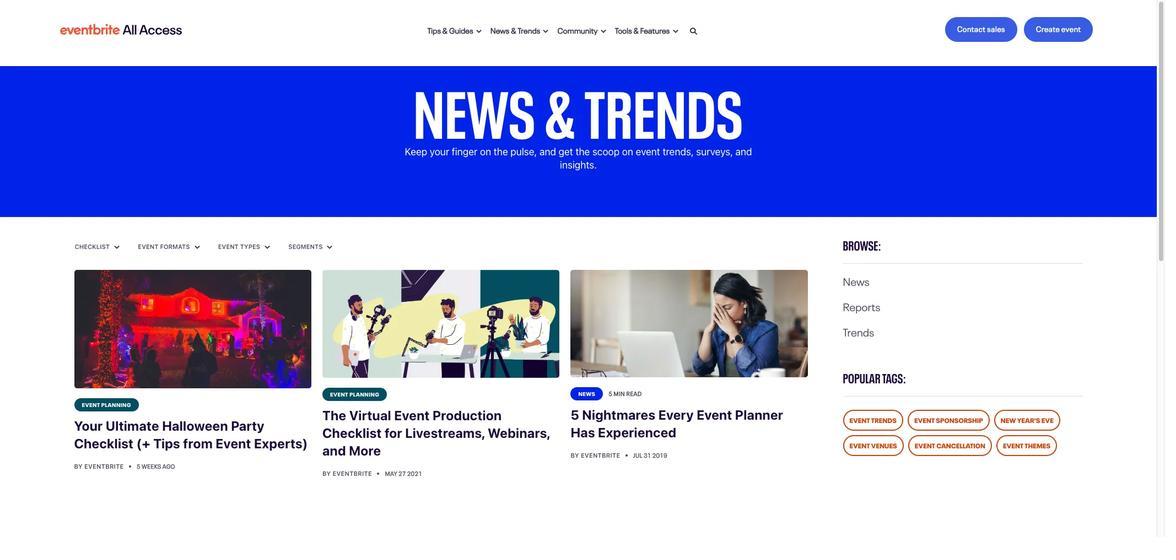 Task type: describe. For each thing, give the bounding box(es) containing it.
5 for 5 weeks ago
[[137, 462, 141, 471]]

2 on from the left
[[623, 146, 634, 158]]

planning for ultimate
[[101, 401, 131, 409]]

contact sales
[[958, 23, 1006, 34]]

trends,
[[663, 146, 694, 158]]

ultimate
[[106, 419, 159, 434]]

2 horizontal spatial trends
[[844, 323, 875, 340]]

1 on from the left
[[480, 146, 491, 158]]

event inside your ultimate halloween party checklist (+ tips from event experts)
[[216, 436, 251, 452]]

new year's eve link
[[995, 410, 1061, 431]]

& for news & trends link
[[511, 24, 517, 35]]

news & trends link
[[486, 17, 553, 42]]

halloween house party image
[[74, 270, 312, 389]]

reports link
[[844, 298, 881, 314]]

eve
[[1042, 415, 1054, 425]]

event venues link
[[844, 436, 904, 457]]

segments
[[289, 243, 325, 250]]

the virtual event production checklist for livestreams, webinars, and more
[[323, 408, 550, 459]]

segments button
[[288, 243, 333, 251]]

event formats
[[138, 243, 192, 250]]

event cancellation link
[[909, 436, 993, 457]]

by eventbrite for your ultimate halloween party checklist (+ tips from event experts)
[[74, 463, 126, 471]]

finger
[[452, 146, 478, 158]]

tips inside your ultimate halloween party checklist (+ tips from event experts)
[[154, 436, 180, 452]]

event sponsorship
[[915, 415, 984, 425]]

create event link
[[1025, 17, 1094, 42]]

5 weeks ago
[[137, 462, 175, 471]]

event themes link
[[997, 436, 1058, 457]]

types
[[240, 243, 260, 250]]

event venues
[[850, 441, 898, 451]]

by for the virtual event production checklist for livestreams, webinars, and more
[[323, 470, 331, 477]]

guides
[[449, 24, 474, 35]]

contact
[[958, 23, 986, 34]]

1 vertical spatial trends
[[585, 58, 744, 156]]

27
[[399, 469, 406, 478]]

browse:
[[844, 235, 882, 254]]

read
[[627, 389, 642, 398]]

tools
[[615, 24, 633, 35]]

31
[[644, 451, 652, 460]]

features
[[641, 24, 670, 35]]

5 nightmares every event planner has experienced link
[[571, 401, 808, 448]]

cancellation
[[937, 441, 986, 451]]

your ultimate halloween party checklist (+ tips from event experts)
[[74, 419, 308, 452]]

event left venues
[[850, 441, 871, 451]]

& for the 'tools & features' link
[[634, 24, 639, 35]]

new
[[1001, 415, 1017, 425]]

5 min read
[[609, 389, 642, 398]]

reports
[[844, 298, 881, 314]]

jul 31 2019
[[634, 451, 668, 460]]

event themes
[[1004, 441, 1051, 451]]

may
[[385, 469, 398, 478]]

by eventbrite link for 5 nightmares every event planner has experienced
[[571, 452, 622, 459]]

new year's eve
[[1001, 415, 1054, 425]]

2 the from the left
[[576, 146, 590, 158]]

has
[[571, 425, 595, 441]]

the
[[323, 408, 347, 423]]

nightmares
[[582, 408, 656, 423]]

arrow image for event types
[[265, 245, 270, 250]]

event up the
[[330, 390, 348, 398]]

experienced
[[598, 425, 677, 441]]

event inside popup button
[[138, 243, 158, 250]]

min
[[614, 389, 625, 398]]

webinars,
[[488, 426, 550, 441]]

news & trends inside news & trends link
[[491, 24, 541, 35]]

event planning link for virtual
[[323, 388, 387, 401]]

create
[[1037, 23, 1061, 34]]

event types
[[218, 243, 262, 250]]

event up your
[[82, 401, 100, 409]]

livestreams,
[[405, 426, 485, 441]]

by eventbrite for the virtual event production checklist for livestreams, webinars, and more
[[323, 470, 374, 477]]

event inside "popup button"
[[218, 243, 239, 250]]

event left themes
[[1004, 441, 1024, 451]]

tips & guides
[[428, 24, 474, 35]]

venues
[[872, 441, 898, 451]]

arrow image for features
[[673, 29, 679, 34]]

checklist for the virtual event production checklist for livestreams, webinars, and more
[[323, 426, 382, 441]]

tips inside tips & guides link
[[428, 24, 441, 35]]

event left trends
[[850, 415, 871, 425]]

your
[[74, 419, 103, 434]]

eventbrite for the virtual event production checklist for livestreams, webinars, and more
[[333, 470, 372, 477]]

arrow image for checklist
[[114, 245, 120, 250]]

keep
[[405, 146, 428, 158]]

planning for virtual
[[350, 390, 380, 398]]

tips & guides link
[[423, 17, 486, 42]]

2019
[[653, 451, 668, 460]]

event inside keep your finger on the pulse, and get the scoop on event trends, surveys, and insights.
[[636, 146, 661, 158]]

event sponsorship link
[[908, 410, 990, 431]]

more
[[349, 443, 381, 459]]

sales
[[988, 23, 1006, 34]]

by eventbrite for 5 nightmares every event planner has experienced
[[571, 452, 622, 459]]

tools & features
[[615, 24, 670, 35]]

arrow image for community
[[601, 29, 607, 34]]

jul
[[634, 451, 643, 460]]

popular tags:
[[844, 368, 907, 387]]

5 for 5 min read
[[609, 389, 613, 398]]

keep your finger on the pulse, and get the scoop on event trends, surveys, and insights.
[[405, 146, 753, 171]]

1 the from the left
[[494, 146, 508, 158]]

by for 5 nightmares every event planner has experienced
[[571, 452, 579, 459]]

tags:
[[883, 368, 907, 387]]

0 horizontal spatial trends
[[518, 24, 541, 35]]

planner
[[736, 408, 784, 423]]

event left sponsorship
[[915, 415, 935, 425]]

event inside the virtual event production checklist for livestreams, webinars, and more
[[394, 408, 430, 423]]

1 vertical spatial news & trends
[[414, 58, 744, 156]]



Task type: locate. For each thing, give the bounding box(es) containing it.
event
[[1062, 23, 1082, 34], [636, 146, 661, 158]]

popular
[[844, 368, 881, 387]]

1 horizontal spatial arrow image
[[601, 29, 607, 34]]

arrow image left the tools
[[601, 29, 607, 34]]

event formats button
[[137, 243, 201, 251]]

& for tips & guides link
[[443, 24, 448, 35]]

arrow image
[[265, 245, 270, 250], [327, 245, 333, 250]]

on right finger
[[480, 146, 491, 158]]

news link left min
[[571, 388, 604, 401]]

5 nightmares every event planner has experienced
[[571, 408, 784, 441]]

news link
[[844, 272, 870, 289], [571, 388, 604, 401]]

2021
[[407, 469, 422, 478]]

the up insights.
[[576, 146, 590, 158]]

trends
[[872, 415, 897, 425]]

contact sales link
[[946, 17, 1018, 42]]

0 horizontal spatial arrow image
[[476, 29, 482, 34]]

arrow image for tips & guides
[[476, 29, 482, 34]]

arrow image inside segments dropdown button
[[327, 245, 333, 250]]

1 horizontal spatial event
[[1062, 23, 1082, 34]]

tools & features link
[[611, 17, 683, 42]]

event planning link up virtual
[[323, 388, 387, 401]]

1 horizontal spatial by
[[323, 470, 331, 477]]

event down the party
[[216, 436, 251, 452]]

1 horizontal spatial arrow image
[[673, 29, 679, 34]]

2 vertical spatial trends
[[844, 323, 875, 340]]

1 vertical spatial planning
[[101, 401, 131, 409]]

2 horizontal spatial by
[[571, 452, 579, 459]]

arrow image left search icon
[[673, 29, 679, 34]]

eventbrite down more at left bottom
[[333, 470, 372, 477]]

arrow image inside event types "popup button"
[[265, 245, 270, 250]]

news & trends
[[491, 24, 541, 35], [414, 58, 744, 156]]

your ultimate halloween party checklist (+ tips from event experts) link
[[74, 412, 312, 460]]

5 left min
[[609, 389, 613, 398]]

experts)
[[254, 436, 308, 452]]

2 horizontal spatial and
[[736, 146, 753, 158]]

for
[[385, 426, 403, 441]]

by eventbrite down your
[[74, 463, 126, 471]]

0 horizontal spatial arrow image
[[543, 29, 549, 34]]

checklist
[[75, 243, 111, 250], [323, 426, 382, 441], [74, 436, 134, 452]]

halloween
[[162, 419, 228, 434]]

1 horizontal spatial news link
[[844, 272, 870, 289]]

1 vertical spatial 5
[[571, 408, 580, 423]]

arrow image right segments
[[327, 245, 333, 250]]

get
[[559, 146, 573, 158]]

1 arrow image from the left
[[543, 29, 549, 34]]

event planning up virtual
[[330, 390, 380, 398]]

2 arrow image from the left
[[327, 245, 333, 250]]

arrow image
[[114, 245, 120, 250], [194, 245, 200, 250]]

1 horizontal spatial tips
[[428, 24, 441, 35]]

event left types
[[218, 243, 239, 250]]

0 horizontal spatial event planning
[[82, 401, 131, 409]]

2 arrow image from the left
[[194, 245, 200, 250]]

1 horizontal spatial by eventbrite link
[[323, 470, 374, 477]]

1 horizontal spatial 5
[[571, 408, 580, 423]]

arrow image inside checklist popup button
[[114, 245, 120, 250]]

arrow image right types
[[265, 245, 270, 250]]

arrow image for event formats
[[194, 245, 200, 250]]

0 vertical spatial news link
[[844, 272, 870, 289]]

surveys,
[[697, 146, 733, 158]]

1 horizontal spatial and
[[540, 146, 556, 158]]

event planning link for ultimate
[[74, 399, 139, 412]]

arrow image inside tips & guides link
[[476, 29, 482, 34]]

1 horizontal spatial eventbrite
[[333, 470, 372, 477]]

create event
[[1037, 23, 1082, 34]]

event left formats
[[138, 243, 158, 250]]

community
[[558, 24, 598, 35]]

tips
[[428, 24, 441, 35], [154, 436, 180, 452]]

news link up the reports
[[844, 272, 870, 289]]

0 horizontal spatial on
[[480, 146, 491, 158]]

pulse,
[[511, 146, 537, 158]]

by eventbrite link down has
[[571, 452, 622, 459]]

year's
[[1018, 415, 1041, 425]]

community link
[[553, 17, 611, 42]]

5 up has
[[571, 408, 580, 423]]

and
[[540, 146, 556, 158], [736, 146, 753, 158], [323, 443, 346, 459]]

0 horizontal spatial 5
[[137, 462, 141, 471]]

1 horizontal spatial on
[[623, 146, 634, 158]]

0 horizontal spatial tips
[[154, 436, 180, 452]]

event trends
[[850, 415, 897, 425]]

0 horizontal spatial by eventbrite
[[74, 463, 126, 471]]

planning up ultimate at bottom left
[[101, 401, 131, 409]]

tips up ago
[[154, 436, 180, 452]]

1 horizontal spatial event planning link
[[323, 388, 387, 401]]

0 vertical spatial news & trends
[[491, 24, 541, 35]]

0 horizontal spatial by eventbrite link
[[74, 463, 126, 471]]

ago
[[163, 462, 175, 471]]

the left pulse,
[[494, 146, 508, 158]]

2 arrow image from the left
[[673, 29, 679, 34]]

by eventbrite link
[[571, 452, 622, 459], [74, 463, 126, 471], [323, 470, 374, 477]]

2 horizontal spatial by eventbrite
[[571, 452, 622, 459]]

0 vertical spatial planning
[[350, 390, 380, 398]]

1 horizontal spatial event planning
[[330, 390, 380, 398]]

1 arrow image from the left
[[114, 245, 120, 250]]

and left get
[[540, 146, 556, 158]]

the
[[494, 146, 508, 158], [576, 146, 590, 158]]

production
[[433, 408, 502, 423]]

checklist inside the virtual event production checklist for livestreams, webinars, and more
[[323, 426, 382, 441]]

by for your ultimate halloween party checklist (+ tips from event experts)
[[74, 463, 83, 471]]

0 horizontal spatial arrow image
[[265, 245, 270, 250]]

trends link
[[844, 323, 875, 340]]

formats
[[160, 243, 190, 250]]

trends
[[518, 24, 541, 35], [585, 58, 744, 156], [844, 323, 875, 340]]

arrow image
[[543, 29, 549, 34], [673, 29, 679, 34]]

event right create
[[1062, 23, 1082, 34]]

your
[[430, 146, 450, 158]]

1 arrow image from the left
[[476, 29, 482, 34]]

event planning link
[[323, 388, 387, 401], [74, 399, 139, 412]]

event right the every
[[697, 408, 733, 423]]

checklist inside your ultimate halloween party checklist (+ tips from event experts)
[[74, 436, 134, 452]]

event cancellation
[[915, 441, 986, 451]]

by
[[571, 452, 579, 459], [74, 463, 83, 471], [323, 470, 331, 477]]

eventbrite for 5 nightmares every event planner has experienced
[[581, 452, 621, 459]]

by eventbrite down more at left bottom
[[323, 470, 374, 477]]

event planning link up your
[[74, 399, 139, 412]]

from
[[183, 436, 213, 452]]

logo eventbrite image
[[58, 20, 183, 39]]

by eventbrite link down your
[[74, 463, 126, 471]]

1 horizontal spatial planning
[[350, 390, 380, 398]]

arrow image left event formats
[[114, 245, 120, 250]]

insights.
[[560, 159, 597, 171]]

0 vertical spatial event planning
[[330, 390, 380, 398]]

and right surveys,
[[736, 146, 753, 158]]

1 horizontal spatial the
[[576, 146, 590, 158]]

and left more at left bottom
[[323, 443, 346, 459]]

checklist for your ultimate halloween party checklist (+ tips from event experts)
[[74, 436, 134, 452]]

1 horizontal spatial arrow image
[[194, 245, 200, 250]]

event trends link
[[844, 410, 904, 431]]

arrow image inside event formats popup button
[[194, 245, 200, 250]]

1 vertical spatial tips
[[154, 436, 180, 452]]

the virtual event production checklist for livestreams, webinars, and more link
[[323, 401, 560, 466]]

0 horizontal spatial arrow image
[[114, 245, 120, 250]]

5 for 5 nightmares every event planner has experienced
[[571, 408, 580, 423]]

arrow image inside the 'tools & features' link
[[673, 29, 679, 34]]

arrow image right formats
[[194, 245, 200, 250]]

2 vertical spatial 5
[[137, 462, 141, 471]]

0 horizontal spatial planning
[[101, 401, 131, 409]]

2 horizontal spatial by eventbrite link
[[571, 452, 622, 459]]

event down event sponsorship link
[[915, 441, 936, 451]]

arrow image
[[476, 29, 482, 34], [601, 29, 607, 34]]

1 horizontal spatial trends
[[585, 58, 744, 156]]

0 vertical spatial 5
[[609, 389, 613, 398]]

party
[[231, 419, 265, 434]]

1 horizontal spatial by eventbrite
[[323, 470, 374, 477]]

event inside 'link'
[[915, 441, 936, 451]]

arrow image for trends
[[543, 29, 549, 34]]

by eventbrite link down more at left bottom
[[323, 470, 374, 477]]

2 arrow image from the left
[[601, 29, 607, 34]]

event planning
[[330, 390, 380, 398], [82, 401, 131, 409]]

search icon image
[[690, 27, 698, 35]]

event inside 5 nightmares every event planner has experienced
[[697, 408, 733, 423]]

0 vertical spatial trends
[[518, 24, 541, 35]]

arrow image right the 'guides'
[[476, 29, 482, 34]]

2 horizontal spatial eventbrite
[[581, 452, 621, 459]]

may 27 2021
[[385, 469, 422, 478]]

planning up virtual
[[350, 390, 380, 398]]

arrow image left community
[[543, 29, 549, 34]]

weeks
[[142, 462, 161, 471]]

0 horizontal spatial eventbrite
[[84, 463, 124, 471]]

1 horizontal spatial arrow image
[[327, 245, 333, 250]]

0 horizontal spatial the
[[494, 146, 508, 158]]

themes
[[1025, 441, 1051, 451]]

event up for
[[394, 408, 430, 423]]

and inside the virtual event production checklist for livestreams, webinars, and more
[[323, 443, 346, 459]]

event planning for virtual
[[330, 390, 380, 398]]

by eventbrite link for the virtual event production checklist for livestreams, webinars, and more
[[323, 470, 374, 477]]

tips left the 'guides'
[[428, 24, 441, 35]]

1 vertical spatial event
[[636, 146, 661, 158]]

checklist button
[[74, 243, 120, 251]]

planning
[[350, 390, 380, 398], [101, 401, 131, 409]]

virtual
[[349, 408, 392, 423]]

event planning up your
[[82, 401, 131, 409]]

eventbrite down has
[[581, 452, 621, 459]]

on right scoop
[[623, 146, 634, 158]]

5 left weeks
[[137, 462, 141, 471]]

event left "trends,"
[[636, 146, 661, 158]]

checklist inside popup button
[[75, 243, 111, 250]]

2 horizontal spatial 5
[[609, 389, 613, 398]]

by eventbrite down has
[[571, 452, 622, 459]]

1 arrow image from the left
[[265, 245, 270, 250]]

0 horizontal spatial event planning link
[[74, 399, 139, 412]]

scoop
[[593, 146, 620, 158]]

eventbrite for your ultimate halloween party checklist (+ tips from event experts)
[[84, 463, 124, 471]]

0 horizontal spatial and
[[323, 443, 346, 459]]

arrow image for segments
[[327, 245, 333, 250]]

(+
[[136, 436, 151, 452]]

eventbrite
[[581, 452, 621, 459], [84, 463, 124, 471], [333, 470, 372, 477]]

0 horizontal spatial event
[[636, 146, 661, 158]]

every
[[659, 408, 694, 423]]

0 vertical spatial event
[[1062, 23, 1082, 34]]

0 horizontal spatial by
[[74, 463, 83, 471]]

eventbrite down your
[[84, 463, 124, 471]]

1 vertical spatial news link
[[571, 388, 604, 401]]

arrow image inside community link
[[601, 29, 607, 34]]

by eventbrite link for your ultimate halloween party checklist (+ tips from event experts)
[[74, 463, 126, 471]]

sponsorship
[[937, 415, 984, 425]]

0 horizontal spatial news link
[[571, 388, 604, 401]]

1 vertical spatial event planning
[[82, 401, 131, 409]]

5 inside 5 nightmares every event planner has experienced
[[571, 408, 580, 423]]

0 vertical spatial tips
[[428, 24, 441, 35]]

arrow image inside news & trends link
[[543, 29, 549, 34]]

event planning for ultimate
[[82, 401, 131, 409]]

event types button
[[218, 243, 271, 251]]



Task type: vqa. For each thing, say whether or not it's contained in the screenshot.
Create A Workshop
no



